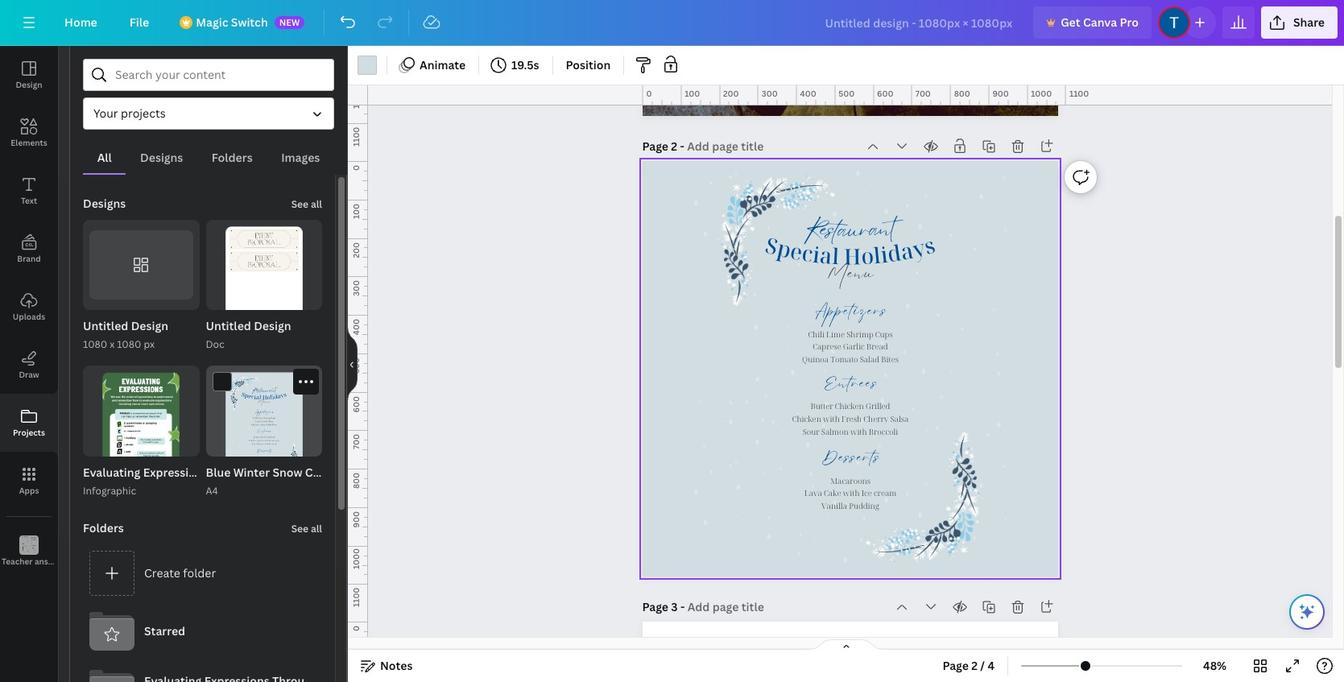 Task type: describe. For each thing, give the bounding box(es) containing it.
group for winter
[[206, 366, 322, 482]]

#d2dde1 image
[[358, 56, 377, 75]]

Search your content search field
[[115, 60, 324, 90]]

1 vertical spatial infographic
[[83, 484, 136, 498]]

page 2 / 4 button
[[937, 654, 1002, 679]]

0 horizontal spatial 100
[[351, 204, 362, 219]]

desserts macaroons lava cake with ice cream vanilla pudding
[[804, 457, 897, 512]]

menu inside 'blue winter snow christmas menu a4'
[[364, 465, 395, 480]]

folders inside button
[[212, 150, 253, 165]]

home
[[64, 15, 97, 30]]

Select ownership filter button
[[83, 98, 334, 130]]

u
[[849, 229, 861, 258]]

entrees
[[824, 383, 878, 401]]

untitled for untitled design doc
[[206, 319, 251, 334]]

d
[[886, 238, 903, 268]]

2 1080 from the left
[[117, 338, 141, 352]]

Page title text field
[[687, 139, 766, 155]]

0 vertical spatial 600
[[878, 88, 894, 99]]

1 horizontal spatial 800
[[955, 88, 971, 99]]

0 horizontal spatial s
[[826, 229, 835, 258]]

0 horizontal spatial 900
[[351, 512, 362, 528]]

2 vertical spatial 0
[[351, 626, 362, 632]]

designs inside designs button
[[140, 150, 183, 165]]

untitled design 1080 x 1080 px
[[83, 319, 168, 352]]

1 vertical spatial 500
[[351, 358, 362, 374]]

1 vertical spatial 0
[[351, 165, 362, 171]]

- for page 2 -
[[680, 139, 685, 154]]

page 2 -
[[643, 139, 687, 154]]

19.5s button
[[486, 52, 546, 78]]

i inside the s p e c i a l
[[811, 239, 822, 269]]

1 horizontal spatial 500
[[839, 88, 855, 99]]

page 3 -
[[643, 600, 688, 615]]

48%
[[1204, 658, 1227, 674]]

1 1080 from the left
[[83, 338, 107, 352]]

;
[[28, 558, 30, 568]]

get canva pro button
[[1034, 6, 1152, 39]]

your projects
[[93, 106, 166, 121]]

0 horizontal spatial 300
[[351, 281, 362, 297]]

bread
[[867, 342, 888, 352]]

e
[[788, 236, 805, 267]]

hide image
[[347, 326, 358, 403]]

0 vertical spatial infographic
[[211, 465, 274, 480]]

starred
[[144, 623, 185, 639]]

blue
[[206, 465, 231, 480]]

folders button
[[197, 143, 267, 173]]

untitled for untitled design 1080 x 1080 px
[[83, 319, 128, 334]]

evaluating expressions infographic infographic
[[83, 465, 274, 498]]

position button
[[560, 52, 617, 78]]

pro
[[1120, 15, 1139, 30]]

share
[[1294, 15, 1326, 30]]

px
[[144, 338, 155, 352]]

bites
[[881, 354, 899, 365]]

p
[[775, 233, 794, 265]]

s p e c i a l
[[763, 230, 840, 271]]

design button
[[0, 46, 58, 104]]

c
[[800, 238, 815, 268]]

images
[[281, 150, 320, 165]]

0 vertical spatial chicken
[[835, 401, 864, 412]]

0 horizontal spatial 400
[[351, 319, 362, 335]]

0 vertical spatial 700
[[916, 88, 931, 99]]

salmon
[[821, 426, 849, 437]]

vanilla
[[822, 501, 847, 512]]

projects
[[13, 427, 45, 438]]

uploads button
[[0, 278, 58, 336]]

with inside desserts macaroons lava cake with ice cream vanilla pudding
[[843, 488, 860, 499]]

l inside the s p e c i a l
[[832, 241, 840, 271]]

salad
[[860, 354, 880, 365]]

pudding
[[849, 501, 879, 512]]

teacher answer keys
[[2, 556, 82, 567]]

a4
[[206, 484, 218, 498]]

1 horizontal spatial 300
[[762, 88, 778, 99]]

lime
[[826, 329, 845, 340]]

quinoa
[[802, 354, 829, 365]]

appetizers
[[815, 310, 887, 329]]

0 vertical spatial 1100
[[1070, 88, 1090, 99]]

uploads
[[13, 311, 45, 322]]

apps
[[19, 485, 39, 496]]

1 vertical spatial designs
[[83, 196, 126, 211]]

projects
[[121, 106, 166, 121]]

animate
[[420, 57, 466, 73]]

n
[[880, 227, 895, 257]]

1 horizontal spatial 400
[[801, 88, 817, 99]]

sour
[[803, 426, 820, 437]]

canva assistant image
[[1298, 603, 1317, 622]]

of
[[175, 294, 184, 307]]

get canva pro
[[1061, 15, 1139, 30]]

desserts
[[822, 457, 881, 476]]

apps button
[[0, 452, 58, 510]]

a for p
[[819, 240, 834, 270]]

ice
[[862, 488, 872, 499]]

2 for /
[[972, 658, 978, 674]]

share button
[[1262, 6, 1338, 39]]

48% button
[[1189, 654, 1242, 679]]

new
[[279, 16, 300, 28]]

draw
[[19, 369, 39, 380]]

caprese
[[813, 342, 842, 352]]

all button
[[83, 143, 126, 173]]

position
[[566, 57, 611, 73]]

snow
[[273, 465, 303, 480]]

elements button
[[0, 104, 58, 162]]

shrimp
[[847, 329, 874, 340]]

butter
[[811, 401, 833, 412]]

keys
[[64, 556, 82, 567]]

elements
[[11, 137, 47, 148]]

all
[[97, 150, 112, 165]]

page 2 / 4
[[943, 658, 995, 674]]

christmas
[[305, 465, 361, 480]]

designs button
[[126, 143, 197, 173]]

show pages image
[[808, 639, 885, 652]]

u r a n t
[[849, 226, 899, 258]]

o
[[861, 241, 875, 271]]

text button
[[0, 162, 58, 220]]

0 vertical spatial with
[[823, 414, 840, 425]]

animate button
[[394, 52, 472, 78]]

1 vertical spatial 700
[[351, 435, 362, 450]]

folder
[[183, 565, 216, 581]]

2 for -
[[672, 139, 678, 154]]

draw button
[[0, 336, 58, 394]]

answer
[[35, 556, 63, 567]]

19.5s
[[512, 57, 540, 73]]

0 vertical spatial 100
[[685, 88, 701, 99]]

1 vertical spatial with
[[850, 426, 867, 437]]

1 horizontal spatial 900
[[993, 88, 1010, 99]]

page for page 3
[[643, 600, 669, 615]]

see all for folders
[[291, 522, 322, 536]]

see all for designs
[[291, 197, 322, 211]]



Task type: locate. For each thing, give the bounding box(es) containing it.
teacher
[[2, 556, 33, 567]]

600
[[878, 88, 894, 99], [351, 396, 362, 413]]

1 horizontal spatial infographic
[[211, 465, 274, 480]]

4 right of
[[186, 294, 191, 307]]

2 horizontal spatial a
[[898, 235, 916, 266]]

0 vertical spatial 0
[[647, 88, 652, 99]]

a inside h o l i d a y s
[[898, 235, 916, 266]]

designs down the projects
[[140, 150, 183, 165]]

1 horizontal spatial design
[[131, 319, 168, 334]]

1 vertical spatial 300
[[351, 281, 362, 297]]

with down macaroons
[[843, 488, 860, 499]]

1 horizontal spatial 600
[[878, 88, 894, 99]]

0 horizontal spatial 4
[[186, 294, 191, 307]]

2 untitled from the left
[[206, 319, 251, 334]]

1 vertical spatial all
[[311, 522, 322, 536]]

x
[[110, 338, 115, 352]]

see all down 'blue winter snow christmas menu a4'
[[291, 522, 322, 536]]

i right o in the top of the page
[[879, 239, 890, 269]]

magic
[[196, 15, 228, 30]]

h
[[844, 242, 861, 271]]

0 vertical spatial 200
[[724, 88, 739, 99]]

1 vertical spatial 2
[[972, 658, 978, 674]]

700
[[916, 88, 931, 99], [351, 435, 362, 450]]

evaluating expressions infographic group
[[83, 366, 274, 567]]

broccoli
[[869, 426, 898, 437]]

see down 'blue winter snow christmas menu a4'
[[291, 522, 309, 536]]

file
[[130, 15, 149, 30]]

untitled inside untitled design doc
[[206, 319, 251, 334]]

1 of 4 group
[[83, 220, 199, 311]]

-
[[680, 139, 685, 154], [681, 600, 685, 615]]

l inside h o l i d a y s
[[873, 240, 882, 270]]

side panel tab list
[[0, 46, 82, 581]]

1 vertical spatial 4
[[988, 658, 995, 674]]

home link
[[52, 6, 110, 39]]

all down images button
[[311, 197, 322, 211]]

1 vertical spatial 900
[[351, 512, 362, 528]]

0 horizontal spatial 1080
[[83, 338, 107, 352]]

h o l i d a y s
[[844, 230, 939, 271]]

i right "e"
[[811, 239, 822, 269]]

1100 down get
[[1070, 88, 1090, 99]]

200
[[724, 88, 739, 99], [351, 242, 362, 258]]

1 see all button from the top
[[290, 188, 324, 220]]

switch
[[231, 15, 268, 30]]

0 horizontal spatial untitled design group
[[83, 220, 199, 353]]

2 - from the top
[[681, 600, 685, 615]]

1 vertical spatial page
[[643, 600, 669, 615]]

i inside h o l i d a y s
[[879, 239, 890, 269]]

1 vertical spatial see
[[291, 522, 309, 536]]

cherry
[[864, 414, 889, 425]]

grilled
[[866, 401, 890, 412]]

- for page 3 -
[[681, 600, 685, 615]]

1100 up notes button
[[351, 588, 362, 608]]

2 see from the top
[[291, 522, 309, 536]]

menu down h
[[827, 272, 875, 293]]

0 vertical spatial menu
[[827, 272, 875, 293]]

s left u
[[826, 229, 835, 258]]

0 vertical spatial 300
[[762, 88, 778, 99]]

2 see all button from the top
[[290, 512, 324, 545]]

2 left page title text box
[[672, 139, 678, 154]]

folders
[[212, 150, 253, 165], [83, 520, 124, 536]]

group inside blue winter snow christmas menu group
[[206, 366, 322, 482]]

see all button for folders
[[290, 512, 324, 545]]

/
[[981, 658, 986, 674]]

page left 3
[[643, 600, 669, 615]]

a inside u r a n t
[[870, 228, 883, 257]]

0 horizontal spatial l
[[832, 241, 840, 271]]

1 see all from the top
[[291, 197, 322, 211]]

folders down the "evaluating" in the left bottom of the page
[[83, 520, 124, 536]]

0 horizontal spatial chicken
[[792, 414, 821, 425]]

page inside button
[[943, 658, 969, 674]]

0 up notes button
[[351, 626, 362, 632]]

1 vertical spatial folders
[[83, 520, 124, 536]]

see all down images button
[[291, 197, 322, 211]]

1080 right "x"
[[117, 338, 141, 352]]

doc
[[206, 338, 225, 352]]

untitled up "doc"
[[206, 319, 251, 334]]

designs
[[140, 150, 183, 165], [83, 196, 126, 211]]

0 horizontal spatial 800
[[351, 473, 362, 489]]

0 vertical spatial 800
[[955, 88, 971, 99]]

a inside the s p e c i a l
[[819, 240, 834, 270]]

2 left /
[[972, 658, 978, 674]]

1100 right images button
[[351, 127, 362, 147]]

page
[[643, 139, 669, 154], [643, 600, 669, 615], [943, 658, 969, 674]]

cake
[[824, 488, 841, 499]]

brand button
[[0, 220, 58, 278]]

a for o
[[898, 235, 916, 266]]

s right the t
[[921, 230, 939, 261]]

notes button
[[355, 654, 419, 679]]

0 horizontal spatial 500
[[351, 358, 362, 374]]

see all button
[[290, 188, 324, 220], [290, 512, 324, 545]]

brand
[[17, 253, 41, 264]]

1 vertical spatial -
[[681, 600, 685, 615]]

2 i from the left
[[879, 239, 890, 269]]

0 vertical spatial page
[[643, 139, 669, 154]]

main menu bar
[[0, 0, 1345, 46]]

0 horizontal spatial menu
[[364, 465, 395, 480]]

2 inside button
[[972, 658, 978, 674]]

0 vertical spatial folders
[[212, 150, 253, 165]]

see for designs
[[291, 197, 309, 211]]

0 horizontal spatial 2
[[672, 139, 678, 154]]

0 right images button
[[351, 165, 362, 171]]

1 horizontal spatial untitled design group
[[206, 220, 322, 353]]

0 vertical spatial 900
[[993, 88, 1010, 99]]

1 horizontal spatial folders
[[212, 150, 253, 165]]

1 vertical spatial chicken
[[792, 414, 821, 425]]

0 horizontal spatial design
[[16, 79, 42, 90]]

chicken up 'fresh'
[[835, 401, 864, 412]]

0 vertical spatial see all
[[291, 197, 322, 211]]

l right r
[[873, 240, 882, 270]]

garlic
[[843, 342, 865, 352]]

with up salmon at the right bottom of the page
[[823, 414, 840, 425]]

1 vertical spatial 800
[[351, 473, 362, 489]]

all for folders
[[311, 522, 322, 536]]

4 inside group
[[186, 294, 191, 307]]

see down images button
[[291, 197, 309, 211]]

see all
[[291, 197, 322, 211], [291, 522, 322, 536]]

2 vertical spatial page
[[943, 658, 969, 674]]

with
[[823, 414, 840, 425], [850, 426, 867, 437], [843, 488, 860, 499]]

s
[[826, 229, 835, 258], [921, 230, 939, 261]]

300 up 'hide' "image" on the left of page
[[351, 281, 362, 297]]

2 untitled design group from the left
[[206, 220, 322, 353]]

0 horizontal spatial a
[[819, 240, 834, 270]]

create folder
[[144, 565, 216, 581]]

400
[[801, 88, 817, 99], [351, 319, 362, 335]]

infographic up a4
[[211, 465, 274, 480]]

untitled design group
[[83, 220, 199, 353], [206, 220, 322, 353]]

1 i from the left
[[811, 239, 822, 269]]

0 vertical spatial 400
[[801, 88, 817, 99]]

1 vertical spatial 200
[[351, 242, 362, 258]]

1 vertical spatial 400
[[351, 319, 362, 335]]

s inside h o l i d a y s
[[921, 230, 939, 261]]

0 vertical spatial see
[[291, 197, 309, 211]]

0 horizontal spatial 200
[[351, 242, 362, 258]]

design
[[16, 79, 42, 90], [131, 319, 168, 334], [254, 319, 291, 334]]

design inside button
[[16, 79, 42, 90]]

page for page 2
[[643, 139, 669, 154]]

0 up "page 2 -"
[[647, 88, 652, 99]]

0 horizontal spatial 600
[[351, 396, 362, 413]]

untitled up "x"
[[83, 319, 128, 334]]

see all button down images button
[[290, 188, 324, 220]]

page left page title text box
[[643, 139, 669, 154]]

1 vertical spatial 1100
[[351, 127, 362, 147]]

r
[[860, 229, 871, 258]]

- left page title text box
[[680, 139, 685, 154]]

starred button
[[83, 603, 322, 661]]

0 vertical spatial 4
[[186, 294, 191, 307]]

0 horizontal spatial folders
[[83, 520, 124, 536]]

1 of 4
[[168, 294, 191, 307]]

l left h
[[832, 241, 840, 271]]

4 inside button
[[988, 658, 995, 674]]

Design title text field
[[813, 6, 1028, 39]]

4 right /
[[988, 658, 995, 674]]

1 horizontal spatial s
[[921, 230, 939, 261]]

get
[[1061, 15, 1081, 30]]

700 up christmas
[[351, 435, 362, 450]]

i
[[811, 239, 822, 269], [879, 239, 890, 269]]

design inside untitled design doc
[[254, 319, 291, 334]]

0 vertical spatial 500
[[839, 88, 855, 99]]

1 horizontal spatial 700
[[916, 88, 931, 99]]

1100
[[1070, 88, 1090, 99], [351, 127, 362, 147], [351, 588, 362, 608]]

0 vertical spatial all
[[311, 197, 322, 211]]

0 vertical spatial 2
[[672, 139, 678, 154]]

1 horizontal spatial l
[[873, 240, 882, 270]]

Page title text field
[[688, 600, 766, 616]]

1 horizontal spatial chicken
[[835, 401, 864, 412]]

- right 3
[[681, 600, 685, 615]]

design for untitled design doc
[[254, 319, 291, 334]]

1 untitled from the left
[[83, 319, 128, 334]]

group
[[206, 220, 322, 336], [83, 366, 199, 567], [206, 366, 322, 482]]

magic switch
[[196, 15, 268, 30]]

300 up page title text box
[[762, 88, 778, 99]]

1 untitled design group from the left
[[83, 220, 199, 353]]

text
[[21, 195, 37, 206]]

3
[[672, 600, 678, 615]]

1 horizontal spatial 4
[[988, 658, 995, 674]]

create
[[144, 565, 180, 581]]

cups
[[875, 329, 893, 340]]

0 vertical spatial -
[[680, 139, 685, 154]]

untitled
[[83, 319, 128, 334], [206, 319, 251, 334]]

1080 left "x"
[[83, 338, 107, 352]]

2 horizontal spatial design
[[254, 319, 291, 334]]

0 horizontal spatial 700
[[351, 435, 362, 450]]

infographic down the "evaluating" in the left bottom of the page
[[83, 484, 136, 498]]

group for design
[[206, 220, 322, 336]]

0 horizontal spatial untitled
[[83, 319, 128, 334]]

see all button for designs
[[290, 188, 324, 220]]

1 - from the top
[[680, 139, 685, 154]]

with down 'fresh'
[[850, 426, 867, 437]]

untitled inside untitled design 1080 x 1080 px
[[83, 319, 128, 334]]

600 down design title text box
[[878, 88, 894, 99]]

designs down all 'button'
[[83, 196, 126, 211]]

1 vertical spatial 100
[[351, 204, 362, 219]]

1 horizontal spatial untitled
[[206, 319, 251, 334]]

2 vertical spatial 1100
[[351, 588, 362, 608]]

1 vertical spatial 600
[[351, 396, 362, 413]]

0 vertical spatial designs
[[140, 150, 183, 165]]

winter
[[233, 465, 270, 480]]

1000
[[351, 87, 362, 109], [1032, 88, 1053, 99], [351, 548, 362, 569]]

all for designs
[[311, 197, 322, 211]]

canva
[[1084, 15, 1118, 30]]

chicken up 'sour'
[[792, 414, 821, 425]]

1 horizontal spatial 2
[[972, 658, 978, 674]]

1 see from the top
[[291, 197, 309, 211]]

all down 'blue winter snow christmas menu a4'
[[311, 522, 322, 536]]

1 all from the top
[[311, 197, 322, 211]]

page left /
[[943, 658, 969, 674]]

expressions
[[143, 465, 208, 480]]

2 see all from the top
[[291, 522, 322, 536]]

see all button down 'blue winter snow christmas menu a4'
[[290, 512, 324, 545]]

500
[[839, 88, 855, 99], [351, 358, 362, 374]]

s
[[763, 230, 782, 261]]

notes
[[380, 658, 413, 674]]

1 horizontal spatial a
[[870, 228, 883, 257]]

design for untitled design 1080 x 1080 px
[[131, 319, 168, 334]]

projects button
[[0, 394, 58, 452]]

blue winter snow christmas menu a4
[[206, 465, 395, 498]]

700 down design title text box
[[916, 88, 931, 99]]

0 horizontal spatial i
[[811, 239, 822, 269]]

0 horizontal spatial designs
[[83, 196, 126, 211]]

1080
[[83, 338, 107, 352], [117, 338, 141, 352]]

design inside untitled design 1080 x 1080 px
[[131, 319, 168, 334]]

chili
[[808, 329, 825, 340]]

folders down your projects button
[[212, 150, 253, 165]]

1 horizontal spatial 1080
[[117, 338, 141, 352]]

1 horizontal spatial designs
[[140, 150, 183, 165]]

see for folders
[[291, 522, 309, 536]]

2 all from the top
[[311, 522, 322, 536]]

0 vertical spatial see all button
[[290, 188, 324, 220]]

2 vertical spatial with
[[843, 488, 860, 499]]

4
[[186, 294, 191, 307], [988, 658, 995, 674]]

0 horizontal spatial infographic
[[83, 484, 136, 498]]

1 horizontal spatial 200
[[724, 88, 739, 99]]

600 up christmas
[[351, 396, 362, 413]]

cream
[[874, 488, 897, 499]]

group for expressions
[[83, 366, 199, 567]]

menu right christmas
[[364, 465, 395, 480]]

evaluating
[[83, 465, 141, 480]]

1 vertical spatial see all
[[291, 522, 322, 536]]

blue winter snow christmas menu group
[[206, 366, 395, 499]]

1 horizontal spatial 100
[[685, 88, 701, 99]]

1 vertical spatial see all button
[[290, 512, 324, 545]]

1 horizontal spatial menu
[[827, 272, 875, 293]]



Task type: vqa. For each thing, say whether or not it's contained in the screenshot.
blank at the top of page
no



